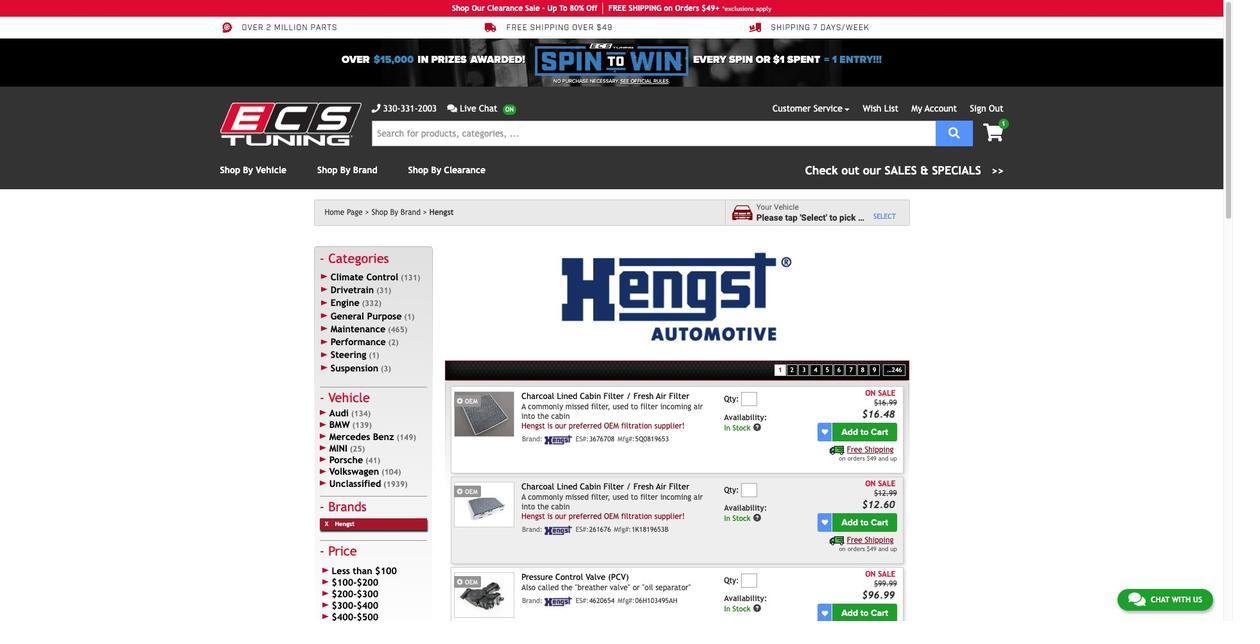 Task type: vqa. For each thing, say whether or not it's contained in the screenshot.


Task type: locate. For each thing, give the bounding box(es) containing it.
2 stock from the top
[[732, 514, 751, 523]]

filtration for $16.48
[[621, 422, 652, 431]]

pressure control valve (pcv) link
[[522, 573, 629, 583]]

0 vertical spatial question sign image
[[753, 423, 762, 432]]

1 vertical spatial up
[[890, 546, 897, 553]]

commonly for $16.48
[[528, 402, 563, 411]]

preferred for $12.60
[[569, 512, 602, 521]]

2 vertical spatial cart
[[871, 608, 888, 619]]

2 preferred from the top
[[569, 512, 602, 521]]

2 vertical spatial stock
[[732, 605, 751, 614]]

1 vertical spatial commonly
[[528, 493, 563, 502]]

air for $16.48
[[694, 402, 703, 411]]

climate
[[331, 272, 364, 282]]

2 vertical spatial add to wish list image
[[822, 610, 828, 617]]

1 missed from the top
[[565, 402, 589, 411]]

lined for $16.48
[[557, 392, 577, 402]]

to down $16.48
[[860, 427, 869, 438]]

$96.99
[[862, 590, 895, 601]]

(131)
[[401, 273, 420, 282]]

commonly right es#3676708 - 5q0819653 - charcoal lined cabin filter / fresh air filter - a commonly missed filter, used to filter incoming air into the cabin - hengst - audi volkswagen image at the left bottom of page
[[528, 402, 563, 411]]

brand: right es#3676708 - 5q0819653 - charcoal lined cabin filter / fresh air filter - a commonly missed filter, used to filter incoming air into the cabin - hengst - audi volkswagen image at the left bottom of page
[[522, 435, 543, 443]]

filtration up es#: 3676708 mfg#: 5q0819653
[[621, 422, 652, 431]]

sale for $12.60
[[878, 480, 896, 489]]

2 free shipping on orders $49 and up from the top
[[839, 536, 897, 553]]

home page
[[325, 208, 363, 217]]

brand: down also
[[522, 597, 543, 605]]

comments image
[[1128, 592, 1146, 608]]

1 question sign image from the top
[[753, 423, 762, 432]]

shop by brand link right the "page"
[[372, 208, 427, 217]]

hengst - corporate logo image for $16.48
[[545, 435, 573, 445]]

missed up es#: 3676708 mfg#: 5q0819653
[[565, 402, 589, 411]]

wish list
[[863, 103, 899, 114]]

used up es#: 261676 mfg#: 1k1819653b
[[613, 493, 629, 502]]

0 horizontal spatial over
[[242, 23, 264, 33]]

0 vertical spatial (1)
[[404, 313, 415, 322]]

shop by brand link up home page link
[[317, 165, 377, 175]]

1 vertical spatial oem
[[604, 512, 619, 521]]

my
[[911, 103, 922, 114]]

chat left with
[[1151, 596, 1170, 605]]

1 vertical spatial free shipping image
[[830, 537, 845, 546]]

control up (31)
[[366, 272, 398, 282]]

1 in from the top
[[724, 424, 730, 433]]

0 vertical spatial is
[[547, 422, 553, 431]]

1 add to cart button from the top
[[833, 423, 897, 442]]

free shipping over $49 link
[[485, 22, 613, 33]]

1 availability: in stock from the top
[[724, 414, 767, 433]]

over left million
[[242, 23, 264, 33]]

1 sale from the top
[[878, 389, 896, 398]]

0 vertical spatial filtration
[[621, 422, 652, 431]]

shipping
[[530, 23, 570, 33]]

-
[[542, 4, 545, 13]]

1 vertical spatial a
[[522, 493, 526, 502]]

on sale $99.99 $96.99
[[862, 571, 897, 601]]

shipping down $16.48
[[865, 446, 894, 455]]

add to cart button for $16.48
[[833, 423, 897, 442]]

1 vertical spatial filter
[[640, 493, 658, 502]]

sale up the $16.99 in the bottom right of the page
[[878, 389, 896, 398]]

filter, for $12.60
[[591, 493, 610, 502]]

&
[[920, 164, 929, 177]]

filter for $16.48
[[640, 402, 658, 411]]

availability: in stock for $12.60
[[724, 504, 767, 523]]

2 lined from the top
[[557, 483, 577, 492]]

1 fresh from the top
[[634, 392, 654, 402]]

1 vertical spatial stock
[[732, 514, 751, 523]]

2 left million
[[266, 23, 272, 33]]

3 add to cart button from the top
[[833, 604, 897, 622]]

0 vertical spatial 2
[[266, 23, 272, 33]]

add
[[841, 427, 858, 438], [841, 518, 858, 529], [841, 608, 858, 619]]

1 vertical spatial filtration
[[621, 512, 652, 521]]

1 add to cart from the top
[[841, 427, 888, 438]]

1 charcoal from the top
[[522, 392, 554, 402]]

1 link down sign out link
[[973, 119, 1009, 143]]

2 into from the top
[[522, 503, 535, 512]]

preferred
[[569, 422, 602, 431], [569, 512, 602, 521]]

control
[[366, 272, 398, 282], [555, 573, 583, 583]]

filter, up 3676708
[[591, 402, 610, 411]]

add for $16.48
[[841, 427, 858, 438]]

$49 for $16.48
[[867, 455, 877, 462]]

fresh up 1k1819653b
[[634, 483, 654, 492]]

06h103495ah
[[635, 597, 677, 605]]

fresh for $12.60
[[634, 483, 654, 492]]

$99.99
[[874, 580, 897, 589]]

(149)
[[397, 433, 416, 442]]

up for $16.48
[[890, 455, 897, 462]]

2 brand: from the top
[[522, 526, 543, 534]]

charcoal lined cabin filter / fresh air filter link up 3676708
[[522, 392, 689, 402]]

2 up from the top
[[890, 546, 897, 553]]

commonly right es#261676 - 1k1819653b -  charcoal lined cabin filter / fresh air filter - a commonly missed filter, used to filter incoming air into the cabin - hengst - audi volkswagen image
[[528, 493, 563, 502]]

2 incoming from the top
[[660, 493, 691, 502]]

1 vertical spatial sale
[[878, 480, 896, 489]]

0 vertical spatial charcoal
[[522, 392, 554, 402]]

brand: for $16.48
[[522, 435, 543, 443]]

a for $12.60
[[522, 493, 526, 502]]

2 filtration from the top
[[621, 512, 652, 521]]

0 vertical spatial in
[[724, 424, 730, 433]]

1 free shipping on orders $49 and up from the top
[[839, 446, 897, 462]]

brands x hengst
[[325, 500, 367, 528]]

3 on from the top
[[865, 571, 876, 580]]

question sign image
[[753, 423, 762, 432], [753, 514, 762, 523], [753, 604, 762, 613]]

1 vertical spatial the
[[537, 503, 549, 512]]

3 es#: from the top
[[576, 597, 589, 605]]

shipping up every spin or $1 spent = 1 entry!!!
[[771, 23, 811, 33]]

1 vertical spatial or
[[633, 584, 640, 593]]

1 into from the top
[[522, 412, 535, 421]]

0 horizontal spatial 2
[[266, 23, 272, 33]]

or left the $1
[[756, 53, 771, 66]]

1 vertical spatial supplier!
[[654, 512, 685, 521]]

0 vertical spatial air
[[694, 402, 703, 411]]

2 orders from the top
[[848, 546, 865, 553]]

with
[[1172, 596, 1191, 605]]

add to cart down the $96.99
[[841, 608, 888, 619]]

oem up 3676708
[[604, 422, 619, 431]]

1 horizontal spatial 1 link
[[973, 119, 1009, 143]]

0 vertical spatial cabin
[[580, 392, 601, 402]]

0 horizontal spatial 1
[[778, 367, 782, 374]]

add to cart button down $16.48
[[833, 423, 897, 442]]

availability: in stock
[[724, 414, 767, 433], [724, 504, 767, 523], [724, 595, 767, 614]]

0 vertical spatial and
[[878, 455, 888, 462]]

filtration up 1k1819653b
[[621, 512, 652, 521]]

sales
[[885, 164, 917, 177]]

0 horizontal spatial control
[[366, 272, 398, 282]]

2 es#: from the top
[[576, 526, 589, 534]]

us
[[1193, 596, 1202, 605]]

1 our from the top
[[555, 422, 566, 431]]

availability: for $12.60
[[724, 504, 767, 513]]

1 vertical spatial qty:
[[724, 486, 739, 495]]

off
[[586, 4, 597, 13]]

up up $99.99
[[890, 546, 897, 553]]

lined
[[557, 392, 577, 402], [557, 483, 577, 492]]

1 vertical spatial add to cart
[[841, 518, 888, 529]]

0 horizontal spatial (1)
[[369, 352, 379, 361]]

1 horizontal spatial 2
[[790, 367, 794, 374]]

2 cart from the top
[[871, 518, 888, 529]]

1 vertical spatial charcoal lined cabin filter / fresh air filter a commonly missed filter, used to filter incoming air into the cabin hengst is our preferred oem filtration supplier!
[[522, 483, 703, 521]]

0 vertical spatial oem
[[604, 422, 619, 431]]

1 on from the top
[[865, 389, 876, 398]]

clearance right 'our'
[[487, 4, 523, 13]]

stock for $16.48
[[732, 424, 751, 433]]

hengst right es#261676 - 1k1819653b -  charcoal lined cabin filter / fresh air filter - a commonly missed filter, used to filter incoming air into the cabin - hengst - audi volkswagen image
[[522, 512, 545, 521]]

2 charcoal from the top
[[522, 483, 554, 492]]

sale inside on sale $16.99 $16.48
[[878, 389, 896, 398]]

1 used from the top
[[613, 402, 629, 411]]

2 charcoal lined cabin filter / fresh air filter a commonly missed filter, used to filter incoming air into the cabin hengst is our preferred oem filtration supplier! from the top
[[522, 483, 703, 521]]

/ for $12.60
[[627, 483, 631, 492]]

(41)
[[365, 457, 380, 466]]

2 supplier! from the top
[[654, 512, 685, 521]]

a for $16.48
[[522, 402, 526, 411]]

charcoal lined cabin filter / fresh air filter link
[[522, 392, 689, 402], [522, 483, 689, 492]]

by right the "page"
[[390, 208, 398, 217]]

1 vertical spatial 1 link
[[774, 365, 786, 376]]

7 right 6
[[849, 367, 853, 374]]

Search text field
[[372, 121, 936, 146]]

hengst right es#3676708 - 5q0819653 - charcoal lined cabin filter / fresh air filter - a commonly missed filter, used to filter incoming air into the cabin - hengst - audi volkswagen image at the left bottom of page
[[522, 422, 545, 431]]

0 vertical spatial control
[[366, 272, 398, 282]]

1 left 2 link
[[778, 367, 782, 374]]

2 air from the top
[[694, 493, 703, 502]]

2 vertical spatial on
[[839, 546, 846, 553]]

cabin
[[580, 392, 601, 402], [580, 483, 601, 492]]

into right es#3676708 - 5q0819653 - charcoal lined cabin filter / fresh air filter - a commonly missed filter, used to filter incoming air into the cabin - hengst - audi volkswagen image at the left bottom of page
[[522, 412, 535, 421]]

sale inside on sale $99.99 $96.99
[[878, 571, 896, 580]]

on inside on sale $99.99 $96.99
[[865, 571, 876, 580]]

on inside on sale $12.99 $12.60
[[865, 480, 876, 489]]

2 vertical spatial qty:
[[724, 576, 739, 585]]

lined for $12.60
[[557, 483, 577, 492]]

2003
[[418, 103, 437, 114]]

free shipping on orders $49 and up for $12.60
[[839, 536, 897, 553]]

1 add to wish list image from the top
[[822, 429, 828, 436]]

(1939)
[[383, 480, 408, 489]]

free for $16.48
[[847, 446, 862, 455]]

oem up es#: 261676 mfg#: 1k1819653b
[[604, 512, 619, 521]]

0 vertical spatial 1 link
[[973, 119, 1009, 143]]

control inside categories climate control (131) drivetrain (31) engine (332) general purpose (1) maintenance (465) performance (2) steering (1) suspension (3)
[[366, 272, 398, 282]]

to left pick
[[829, 212, 837, 223]]

3 stock from the top
[[732, 605, 751, 614]]

a right es#261676 - 1k1819653b -  charcoal lined cabin filter / fresh air filter - a commonly missed filter, used to filter incoming air into the cabin - hengst - audi volkswagen image
[[522, 493, 526, 502]]

1 filter, from the top
[[591, 402, 610, 411]]

incoming up 1k1819653b
[[660, 493, 691, 502]]

air for $16.48
[[656, 392, 666, 402]]

2 left 3
[[790, 367, 794, 374]]

2 and from the top
[[878, 546, 888, 553]]

1 vertical spatial add to wish list image
[[822, 520, 828, 526]]

$49 right over
[[597, 23, 613, 33]]

1 vertical spatial 2
[[790, 367, 794, 374]]

1 vertical spatial incoming
[[660, 493, 691, 502]]

chat with us link
[[1117, 590, 1213, 611]]

every
[[693, 53, 726, 66]]

purpose
[[367, 311, 402, 322]]

free down shop our clearance sale - up to 80% off
[[506, 23, 528, 33]]

1 vertical spatial cart
[[871, 518, 888, 529]]

mfg#: right 261676
[[614, 526, 631, 534]]

0 vertical spatial add
[[841, 427, 858, 438]]

over left the $15,000
[[342, 53, 370, 66]]

1 stock from the top
[[732, 424, 751, 433]]

fresh up 5q0819653 at the bottom right of page
[[634, 392, 654, 402]]

1 air from the top
[[694, 402, 703, 411]]

into right es#261676 - 1k1819653b -  charcoal lined cabin filter / fresh air filter - a commonly missed filter, used to filter incoming air into the cabin - hengst - audi volkswagen image
[[522, 503, 535, 512]]

and up $99.99
[[878, 546, 888, 553]]

0 vertical spatial shipping
[[771, 23, 811, 33]]

0 vertical spatial /
[[627, 392, 631, 402]]

filter
[[604, 392, 624, 402], [669, 392, 689, 402], [604, 483, 624, 492], [669, 483, 689, 492]]

1 filtration from the top
[[621, 422, 652, 431]]

1 vertical spatial brand
[[401, 208, 421, 217]]

1 a from the top
[[522, 402, 526, 411]]

1 vertical spatial preferred
[[569, 512, 602, 521]]

1 lined from the top
[[557, 392, 577, 402]]

$200-$300 link
[[320, 589, 427, 600]]

0 vertical spatial cart
[[871, 427, 888, 438]]

air for $12.60
[[656, 483, 666, 492]]

missed up es#: 261676 mfg#: 1k1819653b
[[565, 493, 589, 502]]

2 add from the top
[[841, 518, 858, 529]]

0 vertical spatial brand
[[353, 165, 377, 175]]

sale up "$12.99"
[[878, 480, 896, 489]]

shop by brand up home page link
[[317, 165, 377, 175]]

1 link
[[973, 119, 1009, 143], [774, 365, 786, 376]]

1 vertical spatial 1
[[1002, 120, 1005, 127]]

1 preferred from the top
[[569, 422, 602, 431]]

$100
[[375, 566, 397, 577]]

1 filter from the top
[[640, 402, 658, 411]]

$49 for $12.60
[[867, 546, 877, 553]]

$15,000
[[374, 53, 414, 66]]

2 filter from the top
[[640, 493, 658, 502]]

None text field
[[741, 574, 757, 588]]

0 vertical spatial on
[[865, 389, 876, 398]]

on up "$12.99"
[[865, 480, 876, 489]]

into for $16.48
[[522, 412, 535, 421]]

orders up on sale $12.99 $12.60
[[848, 455, 865, 462]]

hengst - corporate logo image left 3676708
[[545, 435, 573, 445]]

2 a from the top
[[522, 493, 526, 502]]

None text field
[[741, 393, 757, 407], [741, 483, 757, 497], [741, 393, 757, 407], [741, 483, 757, 497]]

(31)
[[376, 286, 391, 295]]

used for $16.48
[[613, 402, 629, 411]]

hengst - corporate logo image
[[545, 435, 573, 445], [545, 526, 573, 535], [545, 597, 573, 607]]

2 qty: from the top
[[724, 486, 739, 495]]

3 availability: in stock from the top
[[724, 595, 767, 614]]

$49 up on sale $99.99 $96.99
[[867, 546, 877, 553]]

es#: down "breather
[[576, 597, 589, 605]]

shop by brand link
[[317, 165, 377, 175], [372, 208, 427, 217]]

1 is from the top
[[547, 422, 553, 431]]

1 vertical spatial air
[[656, 483, 666, 492]]

add to cart for $12.60
[[841, 518, 888, 529]]

1 right the =
[[832, 53, 837, 66]]

1 es#: from the top
[[576, 435, 589, 443]]

filter up 1k1819653b
[[640, 493, 658, 502]]

1 vertical spatial on
[[839, 455, 846, 462]]

0 vertical spatial add to cart
[[841, 427, 888, 438]]

in for $16.48
[[724, 424, 730, 433]]

4 link
[[810, 365, 821, 376]]

over for over $15,000 in prizes
[[342, 53, 370, 66]]

1 horizontal spatial brand
[[401, 208, 421, 217]]

benz
[[373, 431, 394, 442]]

1 / from the top
[[627, 392, 631, 402]]

2 link
[[787, 365, 798, 376]]

1 vertical spatial /
[[627, 483, 631, 492]]

phone image
[[372, 104, 381, 113]]

shipping for $12.60
[[865, 536, 894, 545]]

1 charcoal lined cabin filter / fresh air filter link from the top
[[522, 392, 689, 402]]

clearance for our
[[487, 4, 523, 13]]

$200-
[[332, 589, 357, 600]]

preferred up 261676
[[569, 512, 602, 521]]

2 free shipping image from the top
[[830, 537, 845, 546]]

1 horizontal spatial control
[[555, 573, 583, 583]]

0 vertical spatial over
[[242, 23, 264, 33]]

1 add from the top
[[841, 427, 858, 438]]

charcoal lined cabin filter / fresh air filter a commonly missed filter, used to filter incoming air into the cabin hengst is our preferred oem filtration supplier! for $16.48
[[522, 392, 703, 431]]

filter up 5q0819653 at the bottom right of page
[[640, 402, 658, 411]]

up
[[547, 4, 557, 13]]

2 availability: in stock from the top
[[724, 504, 767, 523]]

0 vertical spatial the
[[537, 412, 549, 421]]

0 horizontal spatial vehicle
[[256, 165, 286, 175]]

2 our from the top
[[555, 512, 566, 521]]

clearance down live
[[444, 165, 486, 175]]

1 commonly from the top
[[528, 402, 563, 411]]

es#261676 - 1k1819653b -  charcoal lined cabin filter / fresh air filter - a commonly missed filter, used to filter incoming air into the cabin - hengst - audi volkswagen image
[[454, 483, 514, 528]]

sign out
[[970, 103, 1003, 114]]

over
[[242, 23, 264, 33], [342, 53, 370, 66]]

unclassified
[[329, 478, 381, 489]]

1 vertical spatial charcoal
[[522, 483, 554, 492]]

2 / from the top
[[627, 483, 631, 492]]

mfg#: right 3676708
[[618, 435, 635, 443]]

1 free shipping image from the top
[[830, 446, 845, 455]]

free shipping on orders $49 and up down $16.48
[[839, 446, 897, 462]]

1 horizontal spatial 1
[[832, 53, 837, 66]]

by down ecs tuning image
[[243, 165, 253, 175]]

and for $12.60
[[878, 546, 888, 553]]

1 hengst - corporate logo image from the top
[[545, 435, 573, 445]]

a right es#3676708 - 5q0819653 - charcoal lined cabin filter / fresh air filter - a commonly missed filter, used to filter incoming air into the cabin - hengst - audi volkswagen image at the left bottom of page
[[522, 402, 526, 411]]

(25)
[[350, 445, 365, 454]]

0 vertical spatial commonly
[[528, 402, 563, 411]]

/ up es#: 261676 mfg#: 1k1819653b
[[627, 483, 631, 492]]

commonly for $12.60
[[528, 493, 563, 502]]

on up $99.99
[[865, 571, 876, 580]]

mfg#:
[[618, 435, 635, 443], [614, 526, 631, 534], [618, 597, 635, 605]]

add to cart button down the $96.99
[[833, 604, 897, 622]]

0 vertical spatial qty:
[[724, 395, 739, 404]]

3 add to cart from the top
[[841, 608, 888, 619]]

cabin up 261676
[[580, 483, 601, 492]]

orders up on sale $99.99 $96.99
[[848, 546, 865, 553]]

availability:
[[724, 414, 767, 423], [724, 504, 767, 513], [724, 595, 767, 604]]

question sign image for $16.48
[[753, 423, 762, 432]]

fresh for $16.48
[[634, 392, 654, 402]]

2 cabin from the top
[[580, 483, 601, 492]]

2 sale from the top
[[878, 480, 896, 489]]

2 vertical spatial question sign image
[[753, 604, 762, 613]]

/ up es#: 3676708 mfg#: 5q0819653
[[627, 392, 631, 402]]

oem for $16.48
[[604, 422, 619, 431]]

1 down the out
[[1002, 120, 1005, 127]]

3 hengst - corporate logo image from the top
[[545, 597, 573, 607]]

necessary.
[[590, 78, 619, 84]]

charcoal lined cabin filter / fresh air filter link up 261676
[[522, 483, 689, 492]]

8 link
[[857, 365, 868, 376]]

in for $12.60
[[724, 514, 730, 523]]

free down $12.60
[[847, 536, 862, 545]]

2 on from the top
[[865, 480, 876, 489]]

free down $16.48
[[847, 446, 862, 455]]

2 add to wish list image from the top
[[822, 520, 828, 526]]

2 used from the top
[[613, 493, 629, 502]]

1 vertical spatial used
[[613, 493, 629, 502]]

shopping cart image
[[983, 124, 1003, 142]]

1 vertical spatial question sign image
[[753, 514, 762, 523]]

0 vertical spatial mfg#:
[[618, 435, 635, 443]]

supplier! up 1k1819653b
[[654, 512, 685, 521]]

1 horizontal spatial over
[[342, 53, 370, 66]]

(1)
[[404, 313, 415, 322], [369, 352, 379, 361]]

1 horizontal spatial (1)
[[404, 313, 415, 322]]

0 vertical spatial shop by brand
[[317, 165, 377, 175]]

$49 up on sale $12.99 $12.60
[[867, 455, 877, 462]]

2 vertical spatial es#:
[[576, 597, 589, 605]]

live chat link
[[447, 102, 516, 116]]

fresh
[[634, 392, 654, 402], [634, 483, 654, 492]]

2 horizontal spatial vehicle
[[774, 203, 799, 212]]

apply
[[756, 5, 771, 12]]

1 vertical spatial 7
[[849, 367, 853, 374]]

sale inside on sale $12.99 $12.60
[[878, 480, 896, 489]]

charcoal lined cabin filter / fresh air filter a commonly missed filter, used to filter incoming air into the cabin hengst is our preferred oem filtration supplier! up es#: 3676708 mfg#: 5q0819653
[[522, 392, 703, 431]]

0 horizontal spatial 7
[[813, 23, 818, 33]]

2 is from the top
[[547, 512, 553, 521]]

0 vertical spatial up
[[890, 455, 897, 462]]

2 vertical spatial free
[[847, 536, 862, 545]]

1 vertical spatial free
[[847, 446, 862, 455]]

used for $12.60
[[613, 493, 629, 502]]

2 charcoal lined cabin filter / fresh air filter link from the top
[[522, 483, 689, 492]]

2 commonly from the top
[[528, 493, 563, 502]]

7 left days/week
[[813, 23, 818, 33]]

1 air from the top
[[656, 392, 666, 402]]

add to cart
[[841, 427, 888, 438], [841, 518, 888, 529], [841, 608, 888, 619]]

1 up from the top
[[890, 455, 897, 462]]

$300-$400 link
[[320, 600, 427, 612]]

1 brand: from the top
[[522, 435, 543, 443]]

2 in from the top
[[724, 514, 730, 523]]

0 horizontal spatial 1 link
[[774, 365, 786, 376]]

add for $12.60
[[841, 518, 858, 529]]

air up 5q0819653 at the bottom right of page
[[656, 392, 666, 402]]

vehicle
[[865, 212, 893, 223]]

1 horizontal spatial 7
[[849, 367, 853, 374]]

cart down $16.48
[[871, 427, 888, 438]]

qty: for $16.48
[[724, 395, 739, 404]]

on inside on sale $16.99 $16.48
[[865, 389, 876, 398]]

1k1819653b
[[632, 526, 669, 534]]

3 question sign image from the top
[[753, 604, 762, 613]]

2 vertical spatial in
[[724, 605, 730, 614]]

is for $12.60
[[547, 512, 553, 521]]

$12.99
[[874, 490, 897, 499]]

free
[[506, 23, 528, 33], [847, 446, 862, 455], [847, 536, 862, 545]]

2 add to cart button from the top
[[833, 514, 897, 532]]

3 in from the top
[[724, 605, 730, 614]]

over 2 million parts link
[[220, 22, 337, 33]]

1 vertical spatial es#:
[[576, 526, 589, 534]]

preferred up 3676708
[[569, 422, 602, 431]]

1 vertical spatial chat
[[1151, 596, 1170, 605]]

please
[[756, 212, 783, 223]]

add to wish list image
[[822, 429, 828, 436], [822, 520, 828, 526], [822, 610, 828, 617]]

'select'
[[800, 212, 827, 223]]

free shipping image for $16.48
[[830, 446, 845, 455]]

brand up the "page"
[[353, 165, 377, 175]]

shipping down $12.60
[[865, 536, 894, 545]]

1 qty: from the top
[[724, 395, 739, 404]]

1 vertical spatial lined
[[557, 483, 577, 492]]

control up called
[[555, 573, 583, 583]]

0 vertical spatial es#:
[[576, 435, 589, 443]]

(332)
[[362, 300, 381, 309]]

2 filter, from the top
[[591, 493, 610, 502]]

*exclusions apply link
[[722, 4, 771, 13]]

2 availability: from the top
[[724, 504, 767, 513]]

cart for $12.60
[[871, 518, 888, 529]]

1 charcoal lined cabin filter / fresh air filter a commonly missed filter, used to filter incoming air into the cabin hengst is our preferred oem filtration supplier! from the top
[[522, 392, 703, 431]]

1 orders from the top
[[848, 455, 865, 462]]

1 vertical spatial is
[[547, 512, 553, 521]]

1 incoming from the top
[[660, 402, 691, 411]]

free
[[608, 4, 626, 13]]

the
[[537, 412, 549, 421], [537, 503, 549, 512], [561, 584, 573, 593]]

2 cabin from the top
[[551, 503, 570, 512]]

1 cart from the top
[[871, 427, 888, 438]]

question sign image for $12.60
[[753, 514, 762, 523]]

charcoal lined cabin filter / fresh air filter a commonly missed filter, used to filter incoming air into the cabin hengst is our preferred oem filtration supplier! up es#: 261676 mfg#: 1k1819653b
[[522, 483, 703, 521]]

2 horizontal spatial 1
[[1002, 120, 1005, 127]]

3 brand: from the top
[[522, 597, 543, 605]]

charcoal for $12.60
[[522, 483, 554, 492]]

2 oem from the top
[[604, 512, 619, 521]]

$100-
[[332, 577, 357, 588]]

incoming up 5q0819653 at the bottom right of page
[[660, 402, 691, 411]]

3 add to wish list image from the top
[[822, 610, 828, 617]]

2 hengst - corporate logo image from the top
[[545, 526, 573, 535]]

0 vertical spatial lined
[[557, 392, 577, 402]]

(104)
[[381, 468, 401, 477]]

1 cabin from the top
[[551, 412, 570, 421]]

add to cart button down $12.60
[[833, 514, 897, 532]]

0 vertical spatial a
[[522, 402, 526, 411]]

on for $16.48
[[839, 455, 846, 462]]

supplier! for $16.48
[[654, 422, 685, 431]]

brand down shop by clearance
[[401, 208, 421, 217]]

used
[[613, 402, 629, 411], [613, 493, 629, 502]]

cabin for $12.60
[[551, 503, 570, 512]]

1 horizontal spatial clearance
[[487, 4, 523, 13]]

free shipping image
[[830, 446, 845, 455], [830, 537, 845, 546]]

over 2 million parts
[[242, 23, 337, 33]]

2 add to cart from the top
[[841, 518, 888, 529]]

audi
[[329, 408, 349, 419]]

shop by brand
[[317, 165, 377, 175], [372, 208, 421, 217]]

330-
[[383, 103, 401, 114]]

1 link left 2 link
[[774, 365, 786, 376]]

1 cabin from the top
[[580, 392, 601, 402]]

filter down 5q0819653 at the bottom right of page
[[669, 483, 689, 492]]

select
[[873, 212, 896, 220]]

2 missed from the top
[[565, 493, 589, 502]]

charcoal for $16.48
[[522, 392, 554, 402]]

availability: for $16.48
[[724, 414, 767, 423]]

2 vertical spatial availability: in stock
[[724, 595, 767, 614]]

2 vertical spatial mfg#:
[[618, 597, 635, 605]]

is for $16.48
[[547, 422, 553, 431]]

supplier!
[[654, 422, 685, 431], [654, 512, 685, 521]]

1 horizontal spatial chat
[[1151, 596, 1170, 605]]

3
[[802, 367, 806, 374]]

air up 1k1819653b
[[656, 483, 666, 492]]

porsche
[[329, 455, 363, 466]]

es#: left 3676708
[[576, 435, 589, 443]]

charcoal right es#3676708 - 5q0819653 - charcoal lined cabin filter / fresh air filter - a commonly missed filter, used to filter incoming air into the cabin - hengst - audi volkswagen image at the left bottom of page
[[522, 392, 554, 402]]

1 oem from the top
[[604, 422, 619, 431]]

0 vertical spatial vehicle
[[256, 165, 286, 175]]

air
[[694, 402, 703, 411], [694, 493, 703, 502]]

2 question sign image from the top
[[753, 514, 762, 523]]

1 availability: from the top
[[724, 414, 767, 423]]

cabin for $16.48
[[551, 412, 570, 421]]

cart down $12.60
[[871, 518, 888, 529]]

shipping 7 days/week link
[[749, 22, 869, 33]]

official
[[631, 78, 652, 84]]



Task type: describe. For each thing, give the bounding box(es) containing it.
es#: 4620654 mfg#: 06h103495ah
[[576, 597, 677, 605]]

oem for $12.60
[[604, 512, 619, 521]]

orders for $16.48
[[848, 455, 865, 462]]

million
[[274, 23, 308, 33]]

0 vertical spatial $49
[[597, 23, 613, 33]]

less than $100 link
[[320, 566, 427, 577]]

control inside pressure control valve (pcv) also called the "breather valve" or "oil separator"
[[555, 573, 583, 583]]

shop by brand link for home page
[[372, 208, 427, 217]]

cart for $16.48
[[871, 427, 888, 438]]

to down $12.60
[[860, 518, 869, 529]]

filter for $12.60
[[640, 493, 658, 502]]

pick
[[839, 212, 856, 223]]

air for $12.60
[[694, 493, 703, 502]]

$300-
[[332, 600, 357, 611]]

6
[[838, 367, 841, 374]]

search image
[[948, 127, 960, 138]]

stock for $12.60
[[732, 514, 751, 523]]

categories climate control (131) drivetrain (31) engine (332) general purpose (1) maintenance (465) performance (2) steering (1) suspension (3)
[[328, 251, 420, 374]]

rules
[[653, 78, 669, 84]]

=
[[824, 53, 829, 66]]

331-
[[401, 103, 418, 114]]

our for $12.60
[[555, 512, 566, 521]]

5
[[826, 367, 829, 374]]

the inside pressure control valve (pcv) also called the "breather valve" or "oil separator"
[[561, 584, 573, 593]]

up for $12.60
[[890, 546, 897, 553]]

3 add from the top
[[841, 608, 858, 619]]

add to wish list image for $12.60
[[822, 520, 828, 526]]

clearance for by
[[444, 165, 486, 175]]

8
[[861, 367, 864, 374]]

comments image
[[447, 104, 457, 113]]

ecs tuning 'spin to win' contest logo image
[[535, 44, 688, 76]]

*exclusions
[[722, 5, 754, 12]]

called
[[538, 584, 559, 593]]

also
[[522, 584, 536, 593]]

purchase
[[562, 78, 589, 84]]

availability: in stock for $16.48
[[724, 414, 767, 433]]

your vehicle please tap 'select' to pick a vehicle
[[756, 203, 893, 223]]

account
[[925, 103, 957, 114]]

es#: for $12.60
[[576, 526, 589, 534]]

sales & specials link
[[805, 162, 1003, 179]]

0 vertical spatial or
[[756, 53, 771, 66]]

free shipping over $49
[[506, 23, 613, 33]]

my account link
[[911, 103, 957, 114]]

specials
[[932, 164, 981, 177]]

sign out link
[[970, 103, 1003, 114]]

sign
[[970, 103, 986, 114]]

to up es#: 261676 mfg#: 1k1819653b
[[631, 493, 638, 502]]

mfg#: for $16.48
[[618, 435, 635, 443]]

out
[[989, 103, 1003, 114]]

the for $12.60
[[537, 503, 549, 512]]

add to cart button for $12.60
[[833, 514, 897, 532]]

by up home page link
[[340, 165, 350, 175]]

preferred for $16.48
[[569, 422, 602, 431]]

vehicle audi (134) bmw (139) mercedes benz (149) mini (25) porsche (41) volkswagen (104) unclassified (1939)
[[328, 391, 416, 489]]

shop by brand link for shop by vehicle
[[317, 165, 377, 175]]

no purchase necessary. see official rules .
[[554, 78, 670, 84]]

into for $12.60
[[522, 503, 535, 512]]

your
[[756, 203, 772, 212]]

orders
[[675, 4, 699, 13]]

261676
[[589, 526, 611, 534]]

over
[[572, 23, 594, 33]]

brand: for $12.60
[[522, 526, 543, 534]]

$300
[[357, 589, 378, 600]]

brands
[[328, 500, 367, 514]]

shipping inside shipping 7 days/week link
[[771, 23, 811, 33]]

supplier! for $12.60
[[654, 512, 685, 521]]

(139)
[[352, 422, 372, 431]]

shipping for $16.48
[[865, 446, 894, 455]]

330-331-2003
[[383, 103, 437, 114]]

/ for $16.48
[[627, 392, 631, 402]]

wish list link
[[863, 103, 899, 114]]

see
[[620, 78, 629, 84]]

mini
[[329, 443, 348, 454]]

filter up es#: 261676 mfg#: 1k1819653b
[[604, 483, 624, 492]]

cabin for $16.48
[[580, 392, 601, 402]]

less than $100 $100-$200 $200-$300 $300-$400
[[332, 566, 397, 611]]

performance
[[331, 337, 386, 348]]

service
[[813, 103, 843, 114]]

(134)
[[351, 410, 371, 419]]

customer
[[773, 103, 811, 114]]

pressure
[[522, 573, 553, 583]]

valve
[[586, 573, 606, 583]]

$100-$200 link
[[320, 577, 427, 589]]

the for $16.48
[[537, 412, 549, 421]]

add to wish list image for $16.48
[[822, 429, 828, 436]]

0 vertical spatial 1
[[832, 53, 837, 66]]

incoming for $16.48
[[660, 402, 691, 411]]

brand for shop by vehicle
[[353, 165, 377, 175]]

0 vertical spatial on
[[664, 4, 673, 13]]

es#3676708 - 5q0819653 - charcoal lined cabin filter / fresh air filter - a commonly missed filter, used to filter incoming air into the cabin - hengst - audi volkswagen image
[[454, 392, 514, 437]]

$400
[[357, 600, 378, 611]]

3 cart from the top
[[871, 608, 888, 619]]

maintenance
[[331, 324, 386, 335]]

hengst - corporate logo image for $12.60
[[545, 526, 573, 535]]

valve"
[[610, 584, 630, 593]]

80%
[[570, 4, 584, 13]]

in
[[418, 53, 428, 66]]

shop by brand for shop by vehicle
[[317, 165, 377, 175]]

by down 2003
[[431, 165, 441, 175]]

to up es#: 3676708 mfg#: 5q0819653
[[631, 402, 638, 411]]

missed for $12.60
[[565, 493, 589, 502]]

shop by brand for home page
[[372, 208, 421, 217]]

es#4620654 - 06h103495ah - pressure control valve (pcv) - also called the "breather valve" or "oil separator" - hengst - audi volkswagen image
[[454, 573, 514, 619]]

3 availability: from the top
[[724, 595, 767, 604]]

add to cart for $16.48
[[841, 427, 888, 438]]

on for $16.48
[[865, 389, 876, 398]]

charcoal lined cabin filter / fresh air filter a commonly missed filter, used to filter incoming air into the cabin hengst is our preferred oem filtration supplier! for $12.60
[[522, 483, 703, 521]]

home page link
[[325, 208, 369, 217]]

0 vertical spatial chat
[[479, 103, 498, 114]]

free shipping image for $12.60
[[830, 537, 845, 546]]

1 vertical spatial (1)
[[369, 352, 379, 361]]

.
[[669, 78, 670, 84]]

to inside your vehicle please tap 'select' to pick a vehicle
[[829, 212, 837, 223]]

ecs tuning image
[[220, 103, 361, 146]]

mfg#: for $12.60
[[614, 526, 631, 534]]

over for over 2 million parts
[[242, 23, 264, 33]]

free shipping on orders $49 and up for $16.48
[[839, 446, 897, 462]]

orders for $12.60
[[848, 546, 865, 553]]

incoming for $12.60
[[660, 493, 691, 502]]

every spin or $1 spent = 1 entry!!!
[[693, 53, 882, 66]]

steering
[[331, 350, 366, 361]]

live
[[460, 103, 476, 114]]

on for $12.60
[[865, 480, 876, 489]]

3 qty: from the top
[[724, 576, 739, 585]]

my account
[[911, 103, 957, 114]]

entry!!!
[[840, 53, 882, 66]]

330-331-2003 link
[[372, 102, 437, 116]]

filter, for $16.48
[[591, 402, 610, 411]]

missed for $16.48
[[565, 402, 589, 411]]

live chat
[[460, 103, 498, 114]]

shop our clearance sale - up to 80% off link
[[452, 3, 603, 14]]

mercedes
[[329, 431, 370, 442]]

x
[[325, 521, 329, 528]]

on for $12.60
[[839, 546, 846, 553]]

spin
[[729, 53, 753, 66]]

4620654
[[589, 597, 615, 605]]

2 vertical spatial 1
[[778, 367, 782, 374]]

vehicle inside your vehicle please tap 'select' to pick a vehicle
[[774, 203, 799, 212]]

free for $12.60
[[847, 536, 862, 545]]

4
[[814, 367, 817, 374]]

hengst inside brands x hengst
[[335, 521, 355, 528]]

a
[[858, 212, 863, 223]]

filter up 5q0819653 at the bottom right of page
[[669, 392, 689, 402]]

days/week
[[820, 23, 869, 33]]

$49+
[[702, 4, 720, 13]]

0 vertical spatial free
[[506, 23, 528, 33]]

filter up es#: 3676708 mfg#: 5q0819653
[[604, 392, 624, 402]]

hengst down shop by clearance
[[429, 208, 454, 217]]

es#: 3676708 mfg#: 5q0819653
[[576, 435, 669, 443]]

cabin for $12.60
[[580, 483, 601, 492]]

customer service button
[[773, 102, 850, 116]]

charcoal lined cabin filter / fresh air filter link for $16.48
[[522, 392, 689, 402]]

shop by vehicle
[[220, 165, 286, 175]]

(pcv)
[[608, 573, 629, 583]]

or inside pressure control valve (pcv) also called the "breather valve" or "oil separator"
[[633, 584, 640, 593]]

separator"
[[656, 584, 691, 593]]

qty: for $12.60
[[724, 486, 739, 495]]

9
[[873, 367, 876, 374]]

bmw
[[329, 420, 350, 431]]

charcoal lined cabin filter / fresh air filter link for $12.60
[[522, 483, 689, 492]]

0 vertical spatial 7
[[813, 23, 818, 33]]

es#: for $16.48
[[576, 435, 589, 443]]

5q0819653
[[635, 435, 669, 443]]

page
[[347, 208, 363, 217]]

to
[[559, 4, 567, 13]]

vehicle inside vehicle audi (134) bmw (139) mercedes benz (149) mini (25) porsche (41) volkswagen (104) unclassified (1939)
[[328, 391, 370, 405]]

to down the $96.99
[[860, 608, 869, 619]]

wish
[[863, 103, 881, 114]]

sale for $16.48
[[878, 389, 896, 398]]

filtration for $12.60
[[621, 512, 652, 521]]

our for $16.48
[[555, 422, 566, 431]]



